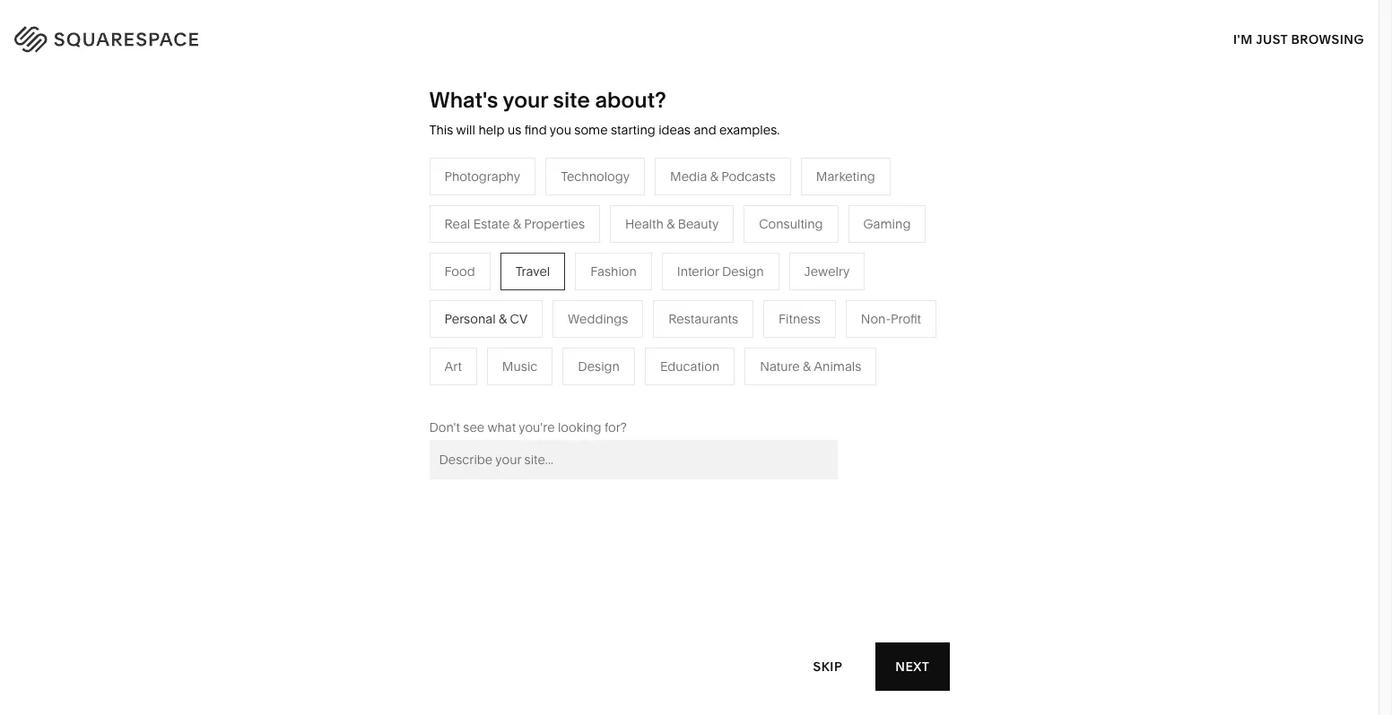 Task type: vqa. For each thing, say whether or not it's contained in the screenshot.
THE NATURE & ANIMALS "link"
yes



Task type: locate. For each thing, give the bounding box(es) containing it.
home & decor link
[[826, 249, 930, 265]]

profits
[[560, 330, 597, 346]]

0 horizontal spatial nature
[[760, 359, 800, 375]]

professional services link
[[447, 276, 590, 292]]

fashion up professional
[[447, 249, 493, 265]]

can
[[1007, 123, 1032, 141]]

log             in
[[1314, 28, 1357, 44]]

& down cv
[[519, 330, 527, 346]]

1 horizontal spatial non-
[[861, 311, 891, 327]]

& down fitness "option" at right top
[[803, 359, 811, 375]]

nature & animals inside radio
[[760, 359, 862, 375]]

media up events
[[636, 303, 673, 319]]

estate
[[473, 216, 510, 232], [665, 384, 702, 400]]

1 vertical spatial non-
[[530, 330, 560, 346]]

real estate & properties
[[445, 216, 585, 232], [636, 384, 777, 400]]

health & beauty
[[625, 216, 719, 232]]

media & podcasts up "beauty"
[[670, 168, 776, 185]]

podcasts down interior design option
[[688, 303, 742, 319]]

Health & Beauty radio
[[610, 205, 734, 243]]

you right find
[[550, 122, 571, 138]]

real up fashion link
[[445, 216, 470, 232]]

0 horizontal spatial weddings
[[568, 311, 628, 327]]

Travel radio
[[500, 253, 565, 291]]

Media & Podcasts radio
[[655, 158, 791, 195]]

what's
[[429, 87, 498, 113]]

0 horizontal spatial travel
[[516, 264, 550, 280]]

and inside whether you need a portfolio website, an online store, or a personal blog, you can use squarespace's customizable and responsive website templates to get started.
[[1262, 123, 1288, 141]]

2 a from the left
[[1265, 106, 1273, 124]]

make
[[56, 97, 174, 153]]

podcasts inside option
[[722, 168, 776, 185]]

a right need
[[1006, 106, 1014, 124]]

travel up business
[[516, 264, 550, 280]]

yours
[[56, 142, 175, 198]]

1 horizontal spatial properties
[[716, 384, 777, 400]]

1 horizontal spatial and
[[1262, 123, 1288, 141]]

& right health
[[667, 216, 675, 232]]

& down "home & decor"
[[868, 276, 877, 292]]

& left cv
[[499, 311, 507, 327]]

education
[[660, 359, 720, 375]]

0 horizontal spatial and
[[694, 122, 717, 138]]

1 vertical spatial animals
[[814, 359, 862, 375]]

and right ideas at left
[[694, 122, 717, 138]]

log
[[1314, 28, 1340, 44]]

0 horizontal spatial fitness
[[779, 311, 821, 327]]

restaurants
[[636, 276, 706, 292], [669, 311, 738, 327]]

customizable
[[1167, 123, 1258, 141]]

Jewelry radio
[[789, 253, 865, 291]]

find
[[525, 122, 547, 138]]

professional
[[447, 276, 519, 292]]

0 horizontal spatial real
[[445, 216, 470, 232]]

a right "or"
[[1265, 106, 1273, 124]]

0 vertical spatial media & podcasts
[[670, 168, 776, 185]]

1 horizontal spatial weddings
[[636, 357, 696, 373]]

your
[[503, 87, 548, 113]]

Art radio
[[429, 348, 477, 386]]

squarespace logo image
[[36, 22, 220, 49]]

0 vertical spatial media
[[670, 168, 707, 185]]

food down community
[[447, 357, 478, 373]]

profit
[[891, 311, 921, 327]]

properties up the travel radio
[[524, 216, 585, 232]]

restaurants down travel link at top left
[[636, 276, 706, 292]]

properties
[[524, 216, 585, 232], [716, 384, 777, 400]]

and inside what's your site about? this will help us find you some starting ideas and examples.
[[694, 122, 717, 138]]

media & podcasts link
[[636, 303, 760, 319]]

1 vertical spatial real estate & properties
[[636, 384, 777, 400]]

some
[[574, 122, 608, 138]]

0 horizontal spatial you
[[550, 122, 571, 138]]

1 horizontal spatial estate
[[665, 384, 702, 400]]

get
[[1103, 140, 1125, 158]]

fashion up weddings radio
[[591, 264, 637, 280]]

ease.
[[286, 142, 400, 198]]

community & non-profits
[[447, 330, 597, 346]]

travel
[[636, 249, 671, 265], [516, 264, 550, 280]]

1 horizontal spatial a
[[1265, 106, 1273, 124]]

& up the travel radio
[[513, 216, 521, 232]]

1 vertical spatial properties
[[716, 384, 777, 400]]

personal
[[445, 311, 496, 327]]

real
[[445, 216, 470, 232], [636, 384, 662, 400]]

0 vertical spatial podcasts
[[722, 168, 776, 185]]

0 vertical spatial non-
[[861, 311, 891, 327]]

1 vertical spatial estate
[[665, 384, 702, 400]]

or
[[1247, 106, 1261, 124]]

& inside option
[[499, 311, 507, 327]]

1 horizontal spatial real
[[636, 384, 662, 400]]

you
[[940, 106, 965, 124], [550, 122, 571, 138], [979, 123, 1004, 141]]

you left can
[[979, 123, 1004, 141]]

0 vertical spatial real
[[445, 216, 470, 232]]

1 vertical spatial design
[[578, 359, 620, 375]]

1 horizontal spatial animals
[[879, 276, 927, 292]]

beaumont element
[[941, 613, 1322, 716]]

Interior Design radio
[[662, 253, 779, 291]]

restaurants down 'restaurants' link
[[669, 311, 738, 327]]

squarespace logo link
[[36, 22, 300, 49]]

whether you need a portfolio website, an online store, or a personal blog, you can use squarespace's customizable and responsive website templates to get started.
[[878, 106, 1288, 158]]

0 horizontal spatial a
[[1006, 106, 1014, 124]]

0 vertical spatial estate
[[473, 216, 510, 232]]

1 vertical spatial restaurants
[[669, 311, 738, 327]]

food up local
[[445, 264, 475, 280]]

and right "or"
[[1262, 123, 1288, 141]]

estate up fashion link
[[473, 216, 510, 232]]

weddings
[[568, 311, 628, 327], [636, 357, 696, 373]]

0 vertical spatial nature
[[826, 276, 865, 292]]

& up "beauty"
[[710, 168, 719, 185]]

degraw element
[[499, 613, 880, 716]]

for?
[[605, 420, 627, 436]]

a
[[1006, 106, 1014, 124], [1265, 106, 1273, 124]]

animals down decor
[[879, 276, 927, 292]]

non- up music option
[[530, 330, 560, 346]]

travel down health
[[636, 249, 671, 265]]

& down 'restaurants' link
[[676, 303, 684, 319]]

decor
[[876, 249, 912, 265]]

restaurants link
[[636, 276, 724, 292]]

design right interior
[[722, 264, 764, 280]]

Real Estate & Properties radio
[[429, 205, 600, 243]]

real down weddings link
[[636, 384, 662, 400]]

entertainment
[[447, 384, 530, 400]]

0 horizontal spatial properties
[[524, 216, 585, 232]]

real estate & properties up fashion link
[[445, 216, 585, 232]]

properties down education
[[716, 384, 777, 400]]

fitness
[[826, 303, 867, 319], [779, 311, 821, 327]]

online
[[1160, 106, 1202, 124]]

fitness down jewelry
[[826, 303, 867, 319]]

0 vertical spatial weddings
[[568, 311, 628, 327]]

1 vertical spatial nature & animals
[[760, 359, 862, 375]]

nature & animals
[[826, 276, 927, 292], [760, 359, 862, 375]]

us
[[508, 122, 522, 138]]

0 horizontal spatial estate
[[473, 216, 510, 232]]

1 horizontal spatial fashion
[[591, 264, 637, 280]]

blog,
[[941, 123, 976, 141]]

non-profit
[[861, 311, 921, 327]]

template
[[271, 97, 464, 153]]

0 horizontal spatial real estate & properties
[[445, 216, 585, 232]]

Nature & Animals radio
[[745, 348, 877, 386]]

Education radio
[[645, 348, 735, 386]]

website,
[[1079, 106, 1136, 124]]

0 horizontal spatial design
[[578, 359, 620, 375]]

0 vertical spatial design
[[722, 264, 764, 280]]

nature down fitness "option" at right top
[[760, 359, 800, 375]]

beaumont image
[[941, 613, 1322, 716]]

home
[[826, 249, 862, 265]]

non- down nature & animals "link"
[[861, 311, 891, 327]]

consulting
[[759, 216, 823, 232]]

nature & animals down fitness "option" at right top
[[760, 359, 862, 375]]

real estate & properties down education
[[636, 384, 777, 400]]

design down profits
[[578, 359, 620, 375]]

podcasts down 'examples.'
[[722, 168, 776, 185]]

0 vertical spatial food
[[445, 264, 475, 280]]

media up "beauty"
[[670, 168, 707, 185]]

an
[[1140, 106, 1157, 124]]

fitness up nature & animals radio
[[779, 311, 821, 327]]

media & podcasts down 'restaurants' link
[[636, 303, 742, 319]]

media
[[670, 168, 707, 185], [636, 303, 673, 319]]

weddings inside radio
[[568, 311, 628, 327]]

food
[[445, 264, 475, 280], [447, 357, 478, 373]]

estate down education
[[665, 384, 702, 400]]

0 vertical spatial properties
[[524, 216, 585, 232]]

need
[[968, 106, 1003, 124]]

next
[[896, 659, 930, 675]]

real estate & properties inside radio
[[445, 216, 585, 232]]

& right home
[[865, 249, 873, 265]]

health
[[625, 216, 664, 232]]

Weddings radio
[[553, 300, 644, 338]]

1 horizontal spatial design
[[722, 264, 764, 280]]

1 vertical spatial media
[[636, 303, 673, 319]]

animals down fitness link
[[814, 359, 862, 375]]

non- inside option
[[861, 311, 891, 327]]

properties inside radio
[[524, 216, 585, 232]]

business
[[482, 303, 535, 319]]

nature
[[826, 276, 865, 292], [760, 359, 800, 375]]

fashion inside radio
[[591, 264, 637, 280]]

nature & animals down home & decor "link"
[[826, 276, 927, 292]]

weddings down events "link"
[[636, 357, 696, 373]]

0 horizontal spatial animals
[[814, 359, 862, 375]]

and
[[694, 122, 717, 138], [1262, 123, 1288, 141]]

weddings up profits
[[568, 311, 628, 327]]

Personal & CV radio
[[429, 300, 543, 338]]

1 horizontal spatial nature
[[826, 276, 865, 292]]

0 vertical spatial real estate & properties
[[445, 216, 585, 232]]

1 vertical spatial nature
[[760, 359, 800, 375]]

personal
[[878, 123, 938, 141]]

nature down home
[[826, 276, 865, 292]]

you left need
[[940, 106, 965, 124]]

Fashion radio
[[575, 253, 652, 291]]



Task type: describe. For each thing, give the bounding box(es) containing it.
music
[[502, 359, 538, 375]]

travel inside radio
[[516, 264, 550, 280]]

travel link
[[636, 249, 689, 265]]

local
[[447, 303, 479, 319]]

site
[[553, 87, 590, 113]]

1 vertical spatial media & podcasts
[[636, 303, 742, 319]]

& down education
[[705, 384, 713, 400]]

any
[[185, 97, 260, 153]]

photography
[[445, 168, 521, 185]]

just
[[1256, 31, 1288, 47]]

skip
[[813, 659, 843, 675]]

make any template yours with ease.
[[56, 97, 474, 198]]

starting
[[611, 122, 656, 138]]

fitness inside "option"
[[779, 311, 821, 327]]

i'm just browsing
[[1234, 31, 1365, 47]]

2 horizontal spatial you
[[979, 123, 1004, 141]]

home & decor
[[826, 249, 912, 265]]

0 horizontal spatial non-
[[530, 330, 560, 346]]

Non-Profit radio
[[846, 300, 937, 338]]

entertainment link
[[447, 384, 548, 400]]

jewelry
[[804, 264, 850, 280]]

what's your site about? this will help us find you some starting ideas and examples.
[[429, 87, 780, 138]]

restaurants inside radio
[[669, 311, 738, 327]]

don't see what you're looking for?
[[429, 420, 627, 436]]

Food radio
[[429, 253, 490, 291]]

Music radio
[[487, 348, 553, 386]]

see
[[463, 420, 485, 436]]

degraw image
[[499, 613, 880, 716]]

browsing
[[1292, 31, 1365, 47]]

& inside radio
[[667, 216, 675, 232]]

technology
[[561, 168, 630, 185]]

community
[[447, 330, 516, 346]]

beauty
[[678, 216, 719, 232]]

local business
[[447, 303, 535, 319]]

1 vertical spatial real
[[636, 384, 662, 400]]

i'm
[[1234, 31, 1253, 47]]

marketing
[[816, 168, 875, 185]]

responsive
[[878, 140, 953, 158]]

Fitness radio
[[764, 300, 836, 338]]

1 vertical spatial food
[[447, 357, 478, 373]]

whether
[[878, 106, 937, 124]]

portfolio
[[1018, 106, 1076, 124]]

1 horizontal spatial you
[[940, 106, 965, 124]]

website
[[956, 140, 1010, 158]]

this
[[429, 122, 453, 138]]

1 horizontal spatial travel
[[636, 249, 671, 265]]

local business link
[[447, 303, 553, 319]]

nature & animals link
[[826, 276, 945, 292]]

you're
[[519, 420, 555, 436]]

gaming
[[864, 216, 911, 232]]

started.
[[1129, 140, 1181, 158]]

will
[[456, 122, 475, 138]]

1 vertical spatial podcasts
[[688, 303, 742, 319]]

interior
[[677, 264, 719, 280]]

0 vertical spatial animals
[[879, 276, 927, 292]]

Design radio
[[563, 348, 635, 386]]

what
[[488, 420, 516, 436]]

Don't see what you're looking for? field
[[429, 440, 838, 480]]

cv
[[510, 311, 528, 327]]

events link
[[636, 330, 693, 346]]

Marketing radio
[[801, 158, 891, 195]]

fashion link
[[447, 249, 511, 265]]

media & podcasts inside option
[[670, 168, 776, 185]]

i'm just browsing link
[[1234, 14, 1365, 64]]

don't
[[429, 420, 460, 436]]

weddings link
[[636, 357, 714, 373]]

events
[[636, 330, 675, 346]]

1 a from the left
[[1006, 106, 1014, 124]]

next button
[[876, 643, 950, 692]]

1 horizontal spatial real estate & properties
[[636, 384, 777, 400]]

real estate & properties link
[[636, 384, 795, 400]]

& inside option
[[710, 168, 719, 185]]

real inside "real estate & properties" radio
[[445, 216, 470, 232]]

art
[[445, 359, 462, 375]]

help
[[479, 122, 505, 138]]

in
[[1343, 28, 1357, 44]]

estate inside radio
[[473, 216, 510, 232]]

media inside option
[[670, 168, 707, 185]]

0 vertical spatial restaurants
[[636, 276, 706, 292]]

to
[[1085, 140, 1099, 158]]

food inside radio
[[445, 264, 475, 280]]

1 vertical spatial weddings
[[636, 357, 696, 373]]

skip button
[[794, 643, 862, 692]]

about?
[[595, 87, 666, 113]]

you inside what's your site about? this will help us find you some starting ideas and examples.
[[550, 122, 571, 138]]

animals inside radio
[[814, 359, 862, 375]]

Photography radio
[[429, 158, 536, 195]]

with
[[185, 142, 276, 198]]

0 horizontal spatial fashion
[[447, 249, 493, 265]]

community & non-profits link
[[447, 330, 615, 346]]

Consulting radio
[[744, 205, 839, 243]]

use
[[1036, 123, 1060, 141]]

squarespace's
[[1063, 123, 1164, 141]]

Restaurants radio
[[653, 300, 754, 338]]

templates
[[1014, 140, 1082, 158]]

looking
[[558, 420, 602, 436]]

1 horizontal spatial fitness
[[826, 303, 867, 319]]

examples.
[[720, 122, 780, 138]]

personal & cv
[[445, 311, 528, 327]]

fitness link
[[826, 303, 885, 319]]

Technology radio
[[546, 158, 645, 195]]

professional services
[[447, 276, 572, 292]]

interior design
[[677, 264, 764, 280]]

Gaming radio
[[848, 205, 926, 243]]

food link
[[447, 357, 496, 373]]

store,
[[1205, 106, 1244, 124]]

0 vertical spatial nature & animals
[[826, 276, 927, 292]]

nature inside radio
[[760, 359, 800, 375]]



